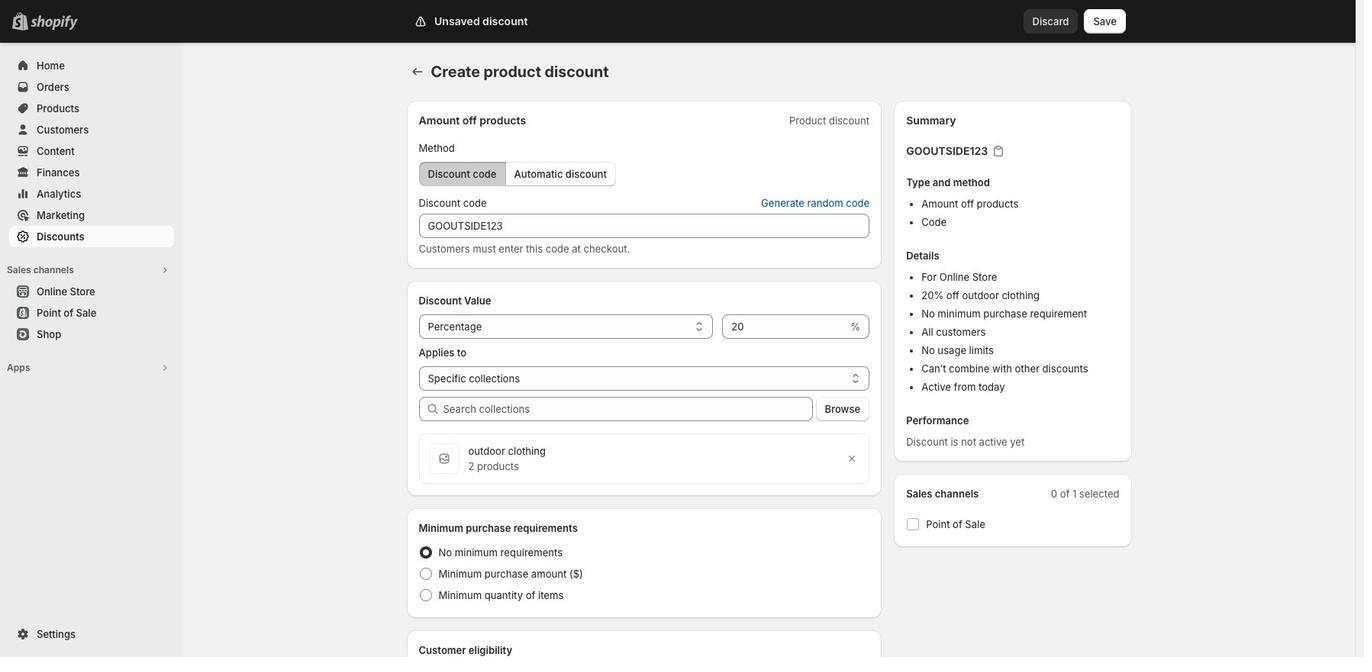 Task type: locate. For each thing, give the bounding box(es) containing it.
shopify image
[[31, 15, 78, 31]]

None text field
[[419, 214, 870, 238], [723, 315, 848, 339], [419, 214, 870, 238], [723, 315, 848, 339]]

Search collections text field
[[443, 397, 813, 422]]



Task type: vqa. For each thing, say whether or not it's contained in the screenshot.
Search Collections Text Box
yes



